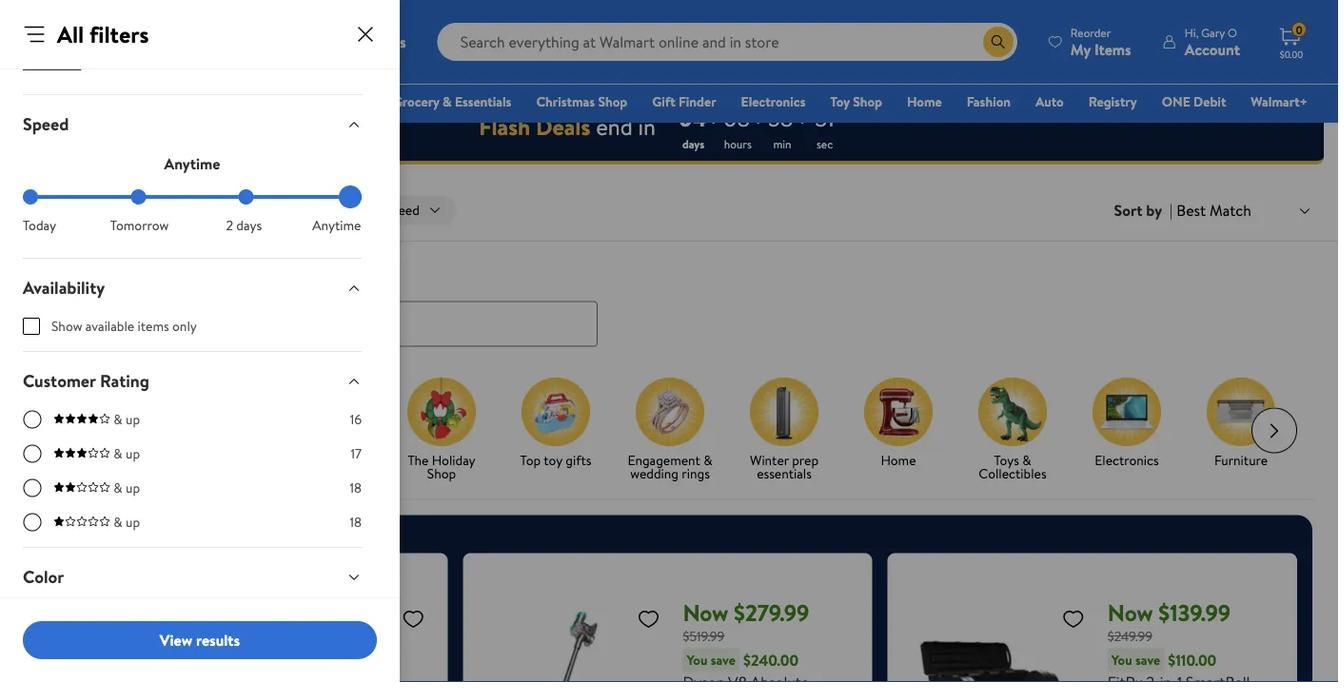 Task type: locate. For each thing, give the bounding box(es) containing it.
18
[[350, 479, 362, 498], [350, 513, 362, 532]]

all filters button
[[23, 195, 132, 226]]

cyber deals link
[[290, 91, 377, 112]]

toy shop link
[[822, 91, 891, 112]]

cyber
[[299, 92, 333, 111]]

0 vertical spatial 18
[[350, 479, 362, 498]]

2 save from the left
[[1136, 651, 1161, 669]]

save for $279.99
[[711, 651, 736, 669]]

you down $519.99
[[687, 651, 708, 669]]

the holiday shop image
[[408, 378, 476, 446]]

deals
[[108, 451, 138, 470]]

2 & up from the top
[[114, 445, 140, 463]]

0 horizontal spatial now
[[683, 598, 729, 629]]

christmas shop
[[536, 92, 628, 111]]

one debit
[[1162, 92, 1227, 111]]

1 save from the left
[[711, 651, 736, 669]]

$0.00
[[1280, 48, 1304, 60]]

2 now from the left
[[1108, 598, 1154, 629]]

& up for 1 out of 5 stars and up, 18 items option
[[114, 513, 140, 532]]

1 you from the left
[[687, 651, 708, 669]]

save
[[711, 651, 736, 669], [1136, 651, 1161, 669]]

deals for flash deals end in
[[536, 111, 591, 143]]

0 horizontal spatial :
[[712, 108, 716, 129]]

1 vertical spatial electronics link
[[1078, 378, 1177, 471]]

one
[[1162, 92, 1191, 111]]

winter prep essentials image
[[750, 378, 819, 446]]

18 for 2 out of 5 stars and up, 18 items radio
[[350, 479, 362, 498]]

deals
[[337, 92, 368, 111], [536, 111, 591, 143], [66, 263, 107, 287], [340, 451, 372, 470]]

1 vertical spatial flash
[[23, 263, 61, 287]]

fashion link
[[959, 91, 1020, 112]]

2 vertical spatial flash
[[307, 451, 337, 470]]

essentials
[[455, 92, 512, 111]]

available
[[86, 317, 134, 336]]

show
[[51, 317, 82, 336]]

: inside 04 : days
[[712, 108, 716, 129]]

deals inside 'link'
[[340, 451, 372, 470]]

home link for toys & collectibles link
[[849, 378, 948, 471]]

finder
[[679, 92, 717, 111]]

save for $139.99
[[1136, 651, 1161, 669]]

you down $249.99
[[1112, 651, 1133, 669]]

4 & up from the top
[[114, 513, 140, 532]]

anytime
[[164, 153, 220, 174], [312, 216, 361, 235]]

top left toy
[[520, 451, 541, 470]]

2 horizontal spatial flash
[[479, 111, 531, 143]]

days
[[683, 136, 705, 152], [236, 216, 262, 235]]

0 vertical spatial electronics link
[[733, 91, 815, 112]]

view results button
[[23, 622, 377, 660]]

2 you from the left
[[1112, 651, 1133, 669]]

flash deals end in 4 days 8 hours 58 minutes 31 seconds element
[[479, 111, 656, 143]]

flash inside timer
[[479, 111, 531, 143]]

electronics link
[[733, 91, 815, 112], [1078, 378, 1177, 471]]

save inside now $139.99 $249.99 you save $110.00
[[1136, 651, 1161, 669]]

1 horizontal spatial :
[[756, 108, 761, 129]]

flash
[[479, 111, 531, 143], [23, 263, 61, 287], [307, 451, 337, 470]]

$139.99
[[1159, 598, 1231, 629]]

up for 3 out of 5 stars and up, 17 items option
[[126, 445, 140, 463]]

top for top flash deals
[[284, 451, 304, 470]]

& up for 4 out of 5 stars and up, 16 items option at the bottom of page
[[114, 410, 140, 429]]

08
[[724, 102, 750, 134]]

sort by |
[[1115, 200, 1173, 221]]

1 horizontal spatial electronics link
[[1078, 378, 1177, 471]]

grocery
[[393, 92, 440, 111]]

now inside now $279.99 $519.99 you save $240.00
[[683, 598, 729, 629]]

0 horizontal spatial you
[[687, 651, 708, 669]]

electronics up min
[[741, 92, 806, 111]]

0 vertical spatial electronics
[[741, 92, 806, 111]]

1 horizontal spatial top
[[520, 451, 541, 470]]

engagement & wedding rings link
[[621, 378, 720, 484]]

shop
[[598, 92, 628, 111], [853, 92, 883, 111], [60, 451, 89, 470], [427, 464, 456, 483]]

now for now $279.99
[[683, 598, 729, 629]]

filters inside dialog
[[89, 18, 149, 50]]

timer containing 04
[[15, 92, 1325, 165]]

shop down the holiday shop image
[[427, 464, 456, 483]]

home image
[[865, 378, 933, 446]]

shop left in
[[598, 92, 628, 111]]

4 up from the top
[[126, 513, 140, 532]]

0 vertical spatial anytime
[[164, 153, 220, 174]]

1 vertical spatial all
[[59, 201, 74, 219]]

0 vertical spatial flash
[[479, 111, 531, 143]]

& up
[[114, 410, 140, 429], [114, 445, 140, 463], [114, 479, 140, 498], [114, 513, 140, 532]]

18 down 17
[[350, 479, 362, 498]]

18 down the top flash deals
[[350, 513, 362, 532]]

cyber deals
[[299, 92, 368, 111]]

1 vertical spatial anytime
[[312, 216, 361, 235]]

add to favorites list, fitrx 2-in-1 smartbell gym, interchangeable adjustable dumbbells and barbell weight set, 100lbs. image
[[1063, 607, 1085, 631]]

1 vertical spatial electronics
[[1095, 451, 1160, 470]]

4 out of 5 stars and up, 16 items radio
[[23, 410, 42, 429]]

& inside engagement & wedding rings
[[704, 451, 713, 470]]

auto link
[[1027, 91, 1073, 112]]

1 vertical spatial 18
[[350, 513, 362, 532]]

2 top from the left
[[520, 451, 541, 470]]

days down 04
[[683, 136, 705, 152]]

toys
[[995, 451, 1020, 470]]

filters inside "button"
[[77, 201, 111, 219]]

debit
[[1194, 92, 1227, 111]]

you inside now $139.99 $249.99 you save $110.00
[[1112, 651, 1133, 669]]

1 vertical spatial days
[[236, 216, 262, 235]]

: right 04
[[712, 108, 716, 129]]

08 : hours
[[724, 102, 761, 152]]

anytime down anytime radio
[[312, 216, 361, 235]]

: inside the 08 : hours
[[756, 108, 761, 129]]

toys & collectibles
[[979, 451, 1047, 483]]

1 vertical spatial home
[[881, 451, 917, 470]]

furniture
[[1215, 451, 1268, 470]]

days right 2
[[236, 216, 262, 235]]

home left fashion
[[907, 92, 942, 111]]

top inside top toy gifts "link"
[[520, 451, 541, 470]]

Flash Deals search field
[[0, 263, 1340, 347]]

results
[[196, 630, 240, 651]]

0 vertical spatial all filters
[[57, 18, 149, 50]]

1 horizontal spatial electronics
[[1095, 451, 1160, 470]]

now $139.99 $249.99 you save $110.00
[[1108, 598, 1231, 671]]

2 18 from the top
[[350, 513, 362, 532]]

now inside now $139.99 $249.99 you save $110.00
[[1108, 598, 1154, 629]]

today
[[23, 216, 56, 235]]

2 horizontal spatial :
[[801, 108, 805, 129]]

registry
[[1089, 92, 1138, 111]]

prep
[[792, 451, 819, 470]]

save down $519.99
[[711, 651, 736, 669]]

deals inside search box
[[66, 263, 107, 287]]

gift finder link
[[644, 91, 725, 112]]

1 horizontal spatial anytime
[[312, 216, 361, 235]]

all filters dialog
[[0, 0, 400, 683]]

04
[[679, 102, 707, 134]]

speed
[[23, 112, 69, 136]]

: for 08
[[756, 108, 761, 129]]

christmas shop link
[[528, 91, 636, 112]]

flash inside search box
[[23, 263, 61, 287]]

1 out of 5 stars and up, 18 items radio
[[23, 513, 42, 532]]

Tomorrow radio
[[131, 189, 146, 205]]

all right today
[[59, 201, 74, 219]]

up
[[126, 410, 140, 429], [126, 445, 140, 463], [126, 479, 140, 498], [126, 513, 140, 532]]

1 horizontal spatial flash
[[307, 451, 337, 470]]

now right add to favorites list, fitrx 2-in-1 smartbell gym, interchangeable adjustable dumbbells and barbell weight set, 100lbs. icon on the bottom right of the page
[[1108, 598, 1154, 629]]

0 horizontal spatial top
[[284, 451, 304, 470]]

electronics down electronics image
[[1095, 451, 1160, 470]]

anytime up how fast do you want your order? 'option group'
[[164, 153, 220, 174]]

toy
[[831, 92, 850, 111]]

collectibles
[[979, 464, 1047, 483]]

1 top from the left
[[284, 451, 304, 470]]

days inside 04 : days
[[683, 136, 705, 152]]

furniture image
[[1207, 378, 1276, 446]]

up for 4 out of 5 stars and up, 16 items option at the bottom of page
[[126, 410, 140, 429]]

save down $249.99
[[1136, 651, 1161, 669]]

holiday
[[432, 451, 476, 470]]

electronics
[[741, 92, 806, 111], [1095, 451, 1160, 470]]

Show available items only checkbox
[[23, 318, 40, 335]]

up for 2 out of 5 stars and up, 18 items radio
[[126, 479, 140, 498]]

1 18 from the top
[[350, 479, 362, 498]]

None radio
[[239, 189, 254, 205]]

group
[[53, 569, 433, 683]]

0 vertical spatial days
[[683, 136, 705, 152]]

: for 04
[[712, 108, 716, 129]]

Search in Flash Deals search field
[[23, 301, 598, 347]]

1 horizontal spatial save
[[1136, 651, 1161, 669]]

: inside 58 : min
[[801, 108, 805, 129]]

2 up from the top
[[126, 445, 140, 463]]

save inside now $279.99 $519.99 you save $240.00
[[711, 651, 736, 669]]

fashion
[[967, 92, 1011, 111]]

: right 58
[[801, 108, 805, 129]]

flash for flash deals
[[23, 263, 61, 287]]

0 vertical spatial filters
[[89, 18, 149, 50]]

1 & up from the top
[[114, 410, 140, 429]]

1 now from the left
[[683, 598, 729, 629]]

None range field
[[23, 195, 362, 199]]

now
[[683, 598, 729, 629], [1108, 598, 1154, 629]]

0 horizontal spatial flash
[[23, 263, 61, 287]]

0 horizontal spatial days
[[236, 216, 262, 235]]

2 : from the left
[[756, 108, 761, 129]]

0 horizontal spatial electronics link
[[733, 91, 815, 112]]

christmas
[[536, 92, 595, 111]]

gift
[[652, 92, 676, 111]]

deals inside timer
[[536, 111, 591, 143]]

Anytime radio
[[347, 189, 362, 205]]

2 days
[[226, 216, 262, 235]]

1 horizontal spatial days
[[683, 136, 705, 152]]

home down home image
[[881, 451, 917, 470]]

1 up from the top
[[126, 410, 140, 429]]

1 horizontal spatial now
[[1108, 598, 1154, 629]]

1 vertical spatial home link
[[849, 378, 948, 471]]

2 out of 5 stars and up, 18 items radio
[[23, 479, 42, 498]]

engagement & wedding rings image
[[636, 378, 705, 446]]

home
[[907, 92, 942, 111], [881, 451, 917, 470]]

3 : from the left
[[801, 108, 805, 129]]

home link
[[899, 91, 951, 112], [849, 378, 948, 471]]

1 : from the left
[[712, 108, 716, 129]]

1 vertical spatial filters
[[77, 201, 111, 219]]

0 vertical spatial all
[[57, 18, 84, 50]]

0 vertical spatial home link
[[899, 91, 951, 112]]

0 vertical spatial home
[[907, 92, 942, 111]]

16
[[350, 410, 362, 429]]

customer rating option group
[[23, 410, 362, 548]]

you inside now $279.99 $519.99 you save $240.00
[[687, 651, 708, 669]]

customer rating
[[23, 369, 149, 393]]

auto
[[1036, 92, 1064, 111]]

view results
[[160, 630, 240, 651]]

0 horizontal spatial save
[[711, 651, 736, 669]]

how fast do you want your order? option group
[[23, 189, 362, 235]]

anytime inside how fast do you want your order? 'option group'
[[312, 216, 361, 235]]

3 & up from the top
[[114, 479, 140, 498]]

&
[[443, 92, 452, 111], [114, 410, 123, 429], [114, 445, 123, 463], [704, 451, 713, 470], [1023, 451, 1032, 470], [114, 479, 123, 498], [114, 513, 123, 532]]

you for now $139.99
[[1112, 651, 1133, 669]]

shop right toy
[[853, 92, 883, 111]]

top inside top flash deals 'link'
[[284, 451, 304, 470]]

flash deals image
[[27, 0, 1313, 63]]

timer
[[15, 92, 1325, 165]]

1 vertical spatial all filters
[[59, 201, 111, 219]]

: right 08
[[756, 108, 761, 129]]

home link for "fashion" link
[[899, 91, 951, 112]]

none range field inside all filters dialog
[[23, 195, 362, 199]]

now right the add to favorites list, dyson v8 absolute cordless vacuum | silver/nickel | new image
[[683, 598, 729, 629]]

& up for 3 out of 5 stars and up, 17 items option
[[114, 445, 140, 463]]

1 horizontal spatial you
[[1112, 651, 1133, 669]]

top toy gifts
[[520, 451, 592, 470]]

0 horizontal spatial electronics
[[741, 92, 806, 111]]

3 out of 5 stars and up, 17 items radio
[[23, 445, 42, 464]]

gifts
[[566, 451, 592, 470]]

top down top flash deals image
[[284, 451, 304, 470]]

wedding
[[630, 464, 679, 483]]

all up speed
[[57, 18, 84, 50]]

3 up from the top
[[126, 479, 140, 498]]



Task type: vqa. For each thing, say whether or not it's contained in the screenshot.
Deals link
no



Task type: describe. For each thing, give the bounding box(es) containing it.
search image
[[38, 317, 53, 332]]

top toy gifts image
[[522, 378, 590, 446]]

all
[[93, 451, 105, 470]]

31
[[815, 102, 835, 134]]

& up for 2 out of 5 stars and up, 18 items radio
[[114, 479, 140, 498]]

31 sec
[[815, 102, 835, 152]]

|
[[1170, 200, 1173, 221]]

0 horizontal spatial anytime
[[164, 153, 220, 174]]

shop all deals link
[[50, 378, 149, 471]]

58 : min
[[768, 102, 805, 152]]

gift finder
[[652, 92, 717, 111]]

now $279.99 $519.99 you save $240.00
[[683, 598, 810, 671]]

add to favorites list, dyson v8 absolute cordless vacuum | silver/nickel | new image
[[638, 607, 660, 631]]

grocery & essentials link
[[385, 91, 520, 112]]

grocery & essentials
[[393, 92, 512, 111]]

customer
[[23, 369, 96, 393]]

shop all deals image
[[65, 378, 133, 446]]

hours
[[724, 136, 752, 152]]

$249.99
[[1108, 627, 1153, 646]]

essentials
[[757, 464, 812, 483]]

shop left all
[[60, 451, 89, 470]]

sort
[[1115, 200, 1143, 221]]

toy
[[544, 451, 563, 470]]

top flash deals image
[[293, 378, 362, 446]]

close panel image
[[354, 23, 377, 46]]

toy shop
[[831, 92, 883, 111]]

up for 1 out of 5 stars and up, 18 items option
[[126, 513, 140, 532]]

$279.99
[[734, 598, 810, 629]]

by
[[1147, 200, 1163, 221]]

58
[[768, 102, 793, 134]]

rings
[[682, 464, 710, 483]]

toys & collectibles image
[[979, 378, 1047, 446]]

winter
[[750, 451, 789, 470]]

all inside dialog
[[57, 18, 84, 50]]

now $279.99 group
[[478, 569, 858, 683]]

add to favorites list, open box | dell chromebook | newest os | 11.6-inch | intel celeron | 4gb ram 16gb | bundle: wireless mouse, bluetooth/wireless airbuds by certified 2 day express image
[[402, 607, 425, 631]]

shop inside the holiday shop
[[427, 464, 456, 483]]

now $139.99 group
[[903, 569, 1283, 683]]

toys & collectibles link
[[964, 378, 1063, 484]]

flash for flash deals end in
[[479, 111, 531, 143]]

top flash deals link
[[278, 378, 377, 471]]

all filters inside "button"
[[59, 201, 111, 219]]

walmart+
[[1252, 92, 1308, 111]]

flash inside 'link'
[[307, 451, 337, 470]]

the holiday shop
[[408, 451, 476, 483]]

view
[[160, 630, 192, 651]]

rating
[[100, 369, 149, 393]]

all inside "button"
[[59, 201, 74, 219]]

engagement
[[628, 451, 701, 470]]

only
[[172, 317, 197, 336]]

deals for cyber deals
[[337, 92, 368, 111]]

: for 58
[[801, 108, 805, 129]]

furniture link
[[1192, 378, 1291, 471]]

walmart+ link
[[1243, 91, 1317, 112]]

speed button
[[8, 95, 377, 153]]

the holiday shop link
[[392, 378, 491, 484]]

days inside how fast do you want your order? 'option group'
[[236, 216, 262, 235]]

in
[[639, 111, 656, 143]]

shop all deals
[[60, 451, 138, 470]]

tomorrow
[[110, 216, 169, 235]]

items
[[138, 317, 169, 336]]

sec
[[817, 136, 833, 152]]

& inside toys & collectibles
[[1023, 451, 1032, 470]]

flash deals end in
[[479, 111, 656, 143]]

17
[[351, 445, 362, 463]]

18 for 1 out of 5 stars and up, 18 items option
[[350, 513, 362, 532]]

top flash deals
[[284, 451, 372, 470]]

0
[[1296, 22, 1303, 38]]

$110.00
[[1169, 650, 1217, 671]]

color button
[[8, 548, 377, 607]]

deals for flash deals
[[66, 263, 107, 287]]

2
[[226, 216, 233, 235]]

registry link
[[1080, 91, 1146, 112]]

availability
[[23, 276, 105, 300]]

winter prep essentials link
[[735, 378, 834, 484]]

sort and filter section element
[[0, 180, 1340, 241]]

winter prep essentials
[[750, 451, 819, 483]]

all filters inside dialog
[[57, 18, 149, 50]]

you for now $279.99
[[687, 651, 708, 669]]

end
[[596, 111, 633, 143]]

electronics image
[[1093, 378, 1162, 446]]

walmart image
[[30, 27, 154, 57]]

Search search field
[[438, 23, 1018, 61]]

flash deals
[[23, 263, 107, 287]]

top toy gifts link
[[507, 378, 606, 471]]

$519.99
[[683, 627, 725, 646]]

Walmart Site-Wide search field
[[438, 23, 1018, 61]]

now for now $139.99
[[1108, 598, 1154, 629]]

the
[[408, 451, 429, 470]]

engagement & wedding rings
[[628, 451, 713, 483]]

show available items only
[[51, 317, 197, 336]]

color
[[23, 566, 64, 589]]

next slide for chipmodulewithimages list image
[[1252, 408, 1298, 454]]

Today radio
[[23, 189, 38, 205]]

top for top toy gifts
[[520, 451, 541, 470]]

customer rating button
[[8, 352, 377, 410]]

availability button
[[8, 259, 377, 317]]

04 : days
[[679, 102, 716, 152]]

$240.00
[[744, 650, 799, 671]]



